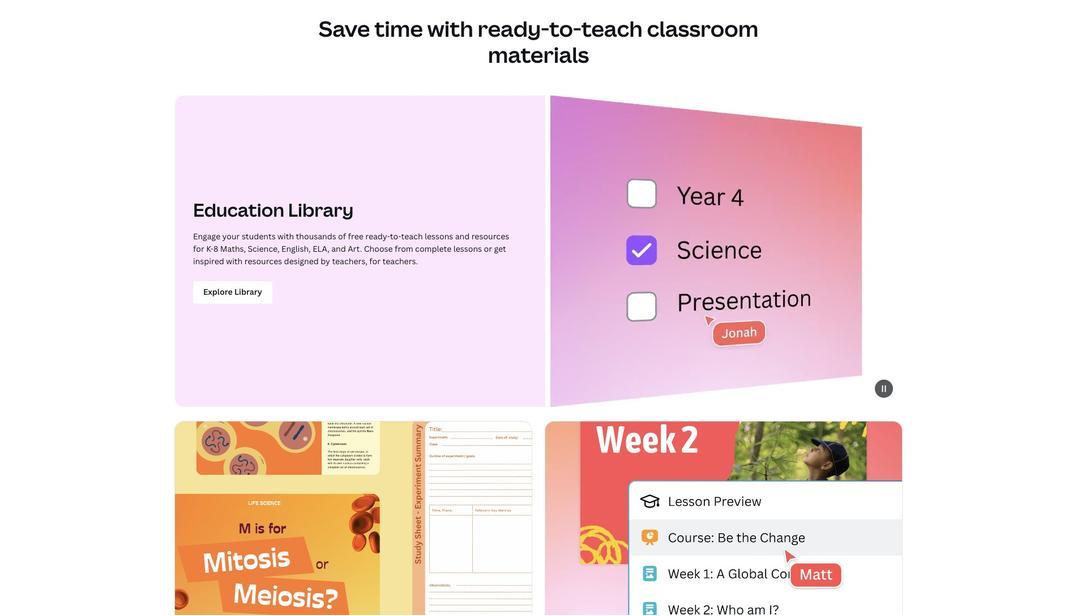 Task type: locate. For each thing, give the bounding box(es) containing it.
0 vertical spatial ready-
[[478, 13, 549, 43]]

with down "maths,"
[[226, 256, 243, 267]]

with
[[427, 13, 473, 43], [278, 231, 294, 242], [226, 256, 243, 267]]

1 horizontal spatial and
[[455, 231, 470, 242]]

for down choose
[[369, 256, 381, 267]]

by
[[321, 256, 330, 267]]

time
[[374, 13, 423, 43]]

0 vertical spatial teach
[[582, 13, 643, 43]]

library
[[288, 197, 354, 222]]

choose
[[364, 243, 393, 254]]

0 vertical spatial and
[[455, 231, 470, 242]]

1 horizontal spatial with
[[278, 231, 294, 242]]

ela,
[[313, 243, 330, 254]]

2 horizontal spatial with
[[427, 13, 473, 43]]

resources up or
[[472, 231, 509, 242]]

0 vertical spatial resources
[[472, 231, 509, 242]]

ready-
[[478, 13, 549, 43], [365, 231, 390, 242]]

0 vertical spatial to-
[[549, 13, 582, 43]]

free
[[348, 231, 364, 242]]

0 vertical spatial for
[[193, 243, 204, 254]]

engage your students with thousands of free ready-to-teach lessons and resources for k-8 maths, science, english, ela, and art. choose from complete lessons or get inspired with resources designed by teachers, for teachers.
[[193, 231, 509, 267]]

lessons up complete
[[425, 231, 453, 242]]

1 vertical spatial to-
[[390, 231, 401, 242]]

1 vertical spatial with
[[278, 231, 294, 242]]

classroom
[[647, 13, 759, 43]]

thousands
[[296, 231, 336, 242]]

with inside the save time with ready-to-teach classroom materials
[[427, 13, 473, 43]]

teachers.
[[383, 256, 418, 267]]

0 horizontal spatial resources
[[245, 256, 282, 267]]

inspired
[[193, 256, 224, 267]]

complete
[[415, 243, 452, 254]]

1 vertical spatial and
[[332, 243, 346, 254]]

1 vertical spatial teach
[[401, 231, 423, 242]]

english,
[[281, 243, 311, 254]]

0 horizontal spatial ready-
[[365, 231, 390, 242]]

for left k-
[[193, 243, 204, 254]]

lessons
[[425, 231, 453, 242], [454, 243, 482, 254]]

0 horizontal spatial with
[[226, 256, 243, 267]]

1 horizontal spatial ready-
[[478, 13, 549, 43]]

with right time on the left
[[427, 13, 473, 43]]

teach
[[582, 13, 643, 43], [401, 231, 423, 242]]

and
[[455, 231, 470, 242], [332, 243, 346, 254]]

lessons left or
[[454, 243, 482, 254]]

materials
[[488, 39, 589, 69]]

for
[[193, 243, 204, 254], [369, 256, 381, 267]]

0 horizontal spatial for
[[193, 243, 204, 254]]

resources
[[472, 231, 509, 242], [245, 256, 282, 267]]

2 vertical spatial with
[[226, 256, 243, 267]]

with up english,
[[278, 231, 294, 242]]

0 vertical spatial with
[[427, 13, 473, 43]]

1 vertical spatial ready-
[[365, 231, 390, 242]]

science,
[[248, 243, 280, 254]]

to-
[[549, 13, 582, 43], [390, 231, 401, 242]]

resources down science,
[[245, 256, 282, 267]]

1 vertical spatial for
[[369, 256, 381, 267]]

1 horizontal spatial teach
[[582, 13, 643, 43]]

0 horizontal spatial teach
[[401, 231, 423, 242]]

of
[[338, 231, 346, 242]]

1 horizontal spatial resources
[[472, 231, 509, 242]]

ready- inside engage your students with thousands of free ready-to-teach lessons and resources for k-8 maths, science, english, ela, and art. choose from complete lessons or get inspired with resources designed by teachers, for teachers.
[[365, 231, 390, 242]]

0 horizontal spatial to-
[[390, 231, 401, 242]]

0 horizontal spatial and
[[332, 243, 346, 254]]

your
[[222, 231, 240, 242]]

1 horizontal spatial to-
[[549, 13, 582, 43]]



Task type: vqa. For each thing, say whether or not it's contained in the screenshot.
Photos
no



Task type: describe. For each thing, give the bounding box(es) containing it.
designed
[[284, 256, 319, 267]]

1 vertical spatial lessons
[[454, 243, 482, 254]]

ready- inside the save time with ready-to-teach classroom materials
[[478, 13, 549, 43]]

students
[[242, 231, 276, 242]]

save
[[319, 13, 370, 43]]

8
[[214, 243, 218, 254]]

get
[[494, 243, 506, 254]]

teachers,
[[332, 256, 368, 267]]

education
[[193, 197, 284, 222]]

k-
[[206, 243, 214, 254]]

to- inside engage your students with thousands of free ready-to-teach lessons and resources for k-8 maths, science, english, ela, and art. choose from complete lessons or get inspired with resources designed by teachers, for teachers.
[[390, 231, 401, 242]]

to- inside the save time with ready-to-teach classroom materials
[[549, 13, 582, 43]]

teach inside engage your students with thousands of free ready-to-teach lessons and resources for k-8 maths, science, english, ela, and art. choose from complete lessons or get inspired with resources designed by teachers, for teachers.
[[401, 231, 423, 242]]

education library
[[193, 197, 354, 222]]

teach inside the save time with ready-to-teach classroom materials
[[582, 13, 643, 43]]

1 horizontal spatial for
[[369, 256, 381, 267]]

0 vertical spatial lessons
[[425, 231, 453, 242]]

art.
[[348, 243, 362, 254]]

from
[[395, 243, 413, 254]]

maths,
[[220, 243, 246, 254]]

or
[[484, 243, 492, 254]]

engage
[[193, 231, 220, 242]]

1 vertical spatial resources
[[245, 256, 282, 267]]

save time with ready-to-teach classroom materials
[[319, 13, 759, 69]]



